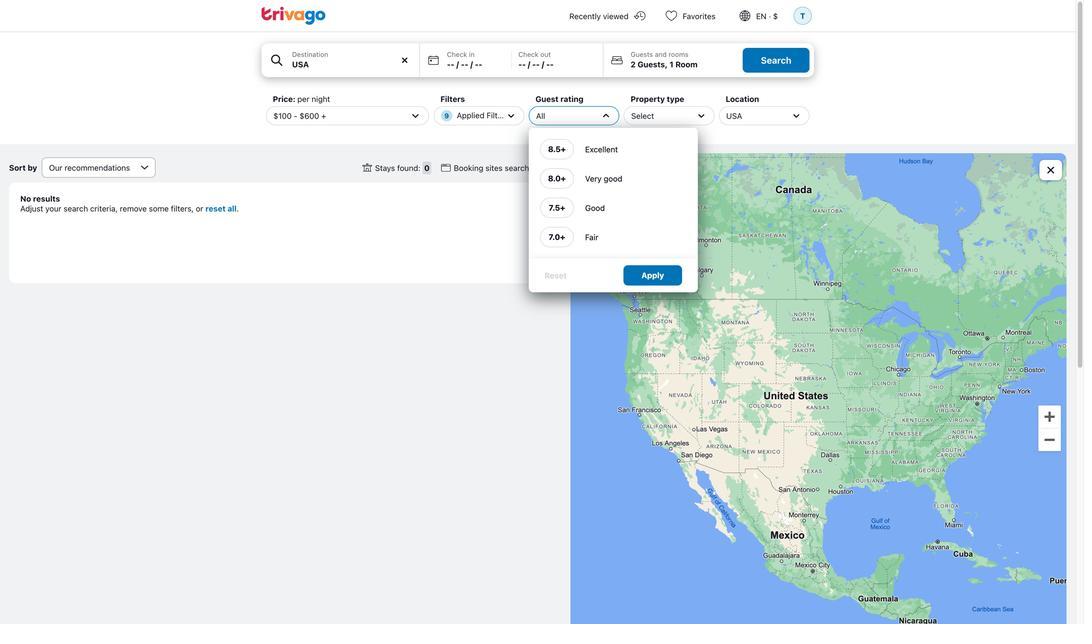 Task type: describe. For each thing, give the bounding box(es) containing it.
check in -- / -- / --
[[447, 50, 482, 69]]

your
[[45, 204, 61, 213]]

results
[[33, 194, 60, 204]]

applied filters
[[457, 111, 509, 120]]

2 / from the left
[[471, 60, 473, 69]]

recently
[[570, 12, 601, 21]]

t button
[[792, 0, 814, 32]]

searched:
[[505, 163, 541, 173]]

or
[[196, 204, 203, 213]]

stays found: 0
[[375, 163, 430, 173]]

$
[[773, 12, 778, 21]]

4 / from the left
[[542, 60, 545, 69]]

search
[[761, 55, 792, 66]]

1
[[670, 60, 674, 69]]

some
[[149, 204, 169, 213]]

search button
[[743, 48, 810, 73]]

favorites link
[[656, 0, 729, 32]]

stays
[[375, 163, 395, 173]]

and
[[655, 50, 667, 58]]

fair
[[585, 233, 599, 242]]

sort
[[9, 163, 26, 172]]

booking
[[454, 163, 484, 173]]

recently viewed
[[570, 12, 629, 21]]

7.5+
[[549, 203, 565, 213]]

select
[[631, 111, 654, 121]]

no results adjust your search criteria, remove some filters, or reset all .
[[20, 194, 239, 213]]

price: per night
[[273, 94, 330, 104]]

guest rating
[[536, 94, 584, 104]]

check for check out -- / -- / --
[[519, 50, 539, 58]]

all
[[228, 204, 237, 213]]

7.0+
[[549, 233, 566, 242]]

325
[[545, 163, 560, 173]]

$600
[[300, 111, 319, 121]]

en · $
[[756, 12, 778, 21]]

.
[[237, 204, 239, 213]]

adjust
[[20, 204, 43, 213]]

all
[[536, 111, 545, 121]]

trivago logo image
[[262, 7, 326, 25]]

property type
[[631, 94, 685, 104]]

1 / from the left
[[457, 60, 459, 69]]

search
[[64, 204, 88, 213]]

excellent
[[585, 145, 618, 154]]

property
[[631, 94, 665, 104]]

clear image
[[400, 55, 410, 65]]

criteria,
[[90, 204, 118, 213]]

8.0+ button
[[540, 169, 574, 189]]

3 / from the left
[[528, 60, 531, 69]]

check out -- / -- / --
[[519, 50, 554, 69]]

reset button
[[545, 271, 567, 281]]

rooms
[[669, 50, 689, 58]]

reset
[[545, 271, 567, 280]]

guests and rooms 2 guests, 1 room
[[631, 50, 698, 69]]

8.5+ button
[[540, 139, 574, 160]]

very
[[585, 174, 602, 183]]

$100
[[274, 111, 292, 121]]

very good
[[585, 174, 623, 183]]

Destination search field
[[292, 59, 413, 70]]

apply button
[[624, 266, 682, 286]]

8.0+
[[548, 174, 566, 183]]

found:
[[397, 163, 421, 173]]



Task type: vqa. For each thing, say whether or not it's contained in the screenshot.
us
no



Task type: locate. For each thing, give the bounding box(es) containing it.
by
[[28, 163, 37, 172]]

no
[[20, 194, 31, 204]]

+
[[321, 111, 326, 121]]

7.5+ button
[[540, 198, 574, 218]]

en
[[756, 12, 767, 21]]

filters,
[[171, 204, 194, 213]]

filters
[[441, 94, 465, 104], [487, 111, 509, 120]]

check inside the check in -- / -- / --
[[447, 50, 467, 58]]

recently viewed button
[[556, 0, 656, 32]]

filters up 9
[[441, 94, 465, 104]]

destination
[[292, 50, 328, 58]]

2 check from the left
[[519, 50, 539, 58]]

room
[[676, 60, 698, 69]]

sort by
[[9, 163, 37, 172]]

9
[[445, 112, 449, 120]]

0 vertical spatial filters
[[441, 94, 465, 104]]

7.0+ button
[[540, 227, 574, 248]]

check
[[447, 50, 467, 58], [519, 50, 539, 58]]

t
[[801, 11, 806, 20]]

night
[[312, 94, 330, 104]]

2
[[631, 60, 636, 69]]

good
[[585, 203, 605, 213]]

1 horizontal spatial filters
[[487, 111, 509, 120]]

-
[[447, 60, 451, 69], [451, 60, 455, 69], [461, 60, 465, 69], [465, 60, 469, 69], [475, 60, 479, 69], [479, 60, 482, 69], [519, 60, 522, 69], [522, 60, 526, 69], [533, 60, 536, 69], [536, 60, 540, 69], [546, 60, 550, 69], [550, 60, 554, 69], [294, 111, 298, 121]]

en · $ button
[[729, 0, 792, 32]]

8.5+
[[548, 145, 566, 154]]

apply
[[642, 271, 664, 280]]

reset all button
[[206, 204, 237, 213]]

guest
[[536, 94, 559, 104]]

type
[[667, 94, 685, 104]]

remove
[[120, 204, 147, 213]]

0 horizontal spatial check
[[447, 50, 467, 58]]

applied
[[457, 111, 485, 120]]

out
[[541, 50, 551, 58]]

location
[[726, 94, 759, 104]]

0 horizontal spatial filters
[[441, 94, 465, 104]]

map region
[[571, 153, 1067, 625]]

reset
[[206, 204, 226, 213]]

/
[[457, 60, 459, 69], [471, 60, 473, 69], [528, 60, 531, 69], [542, 60, 545, 69]]

check left in
[[447, 50, 467, 58]]

booking sites searched: 325
[[454, 163, 560, 173]]

price:
[[273, 94, 296, 104]]

good
[[604, 174, 623, 183]]

favorites
[[683, 12, 716, 21]]

sites
[[486, 163, 503, 173]]

check for check in -- / -- / --
[[447, 50, 467, 58]]

check left out
[[519, 50, 539, 58]]

guests
[[631, 50, 653, 58]]

guests,
[[638, 60, 668, 69]]

viewed
[[603, 12, 629, 21]]

in
[[469, 50, 475, 58]]

1 check from the left
[[447, 50, 467, 58]]

per
[[298, 94, 310, 104]]

$100 - $600 +
[[274, 111, 326, 121]]

rating
[[561, 94, 584, 104]]

usa
[[727, 111, 743, 121]]

1 vertical spatial filters
[[487, 111, 509, 120]]

1 horizontal spatial check
[[519, 50, 539, 58]]

0
[[424, 163, 430, 173]]

·
[[769, 12, 771, 21]]

Destination field
[[262, 43, 420, 77]]

check inside check out -- / -- / --
[[519, 50, 539, 58]]

filters right applied
[[487, 111, 509, 120]]



